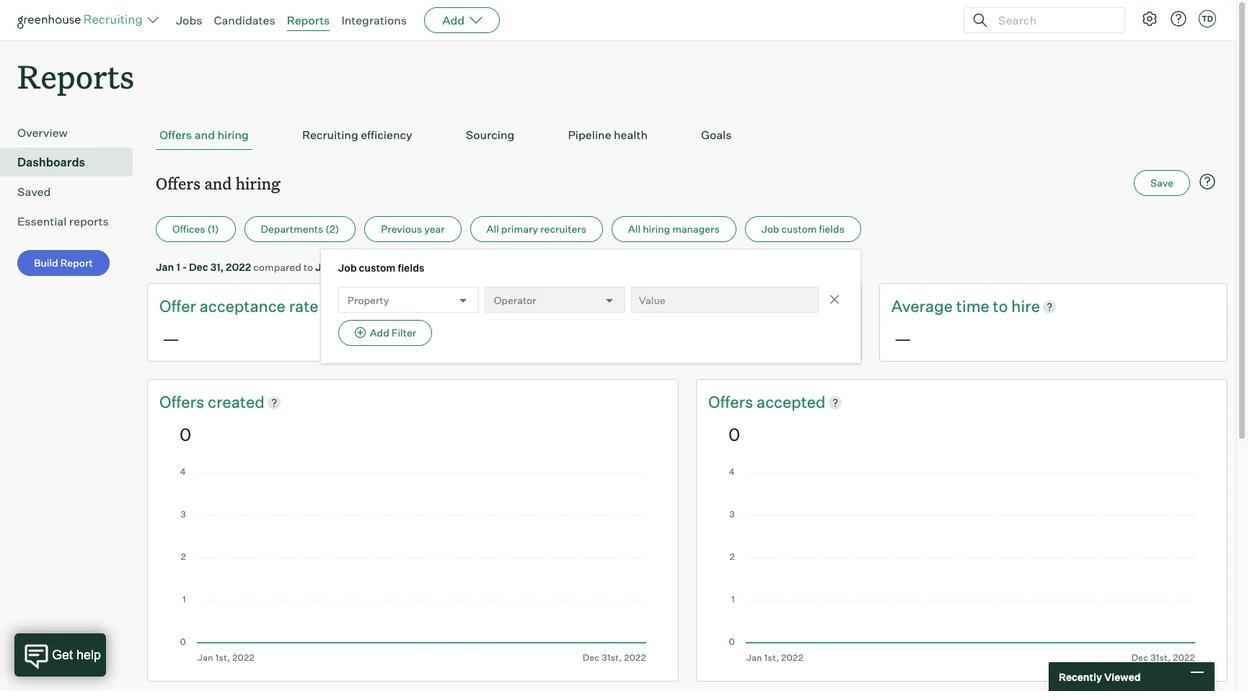 Task type: describe. For each thing, give the bounding box(es) containing it.
1 jan from the left
[[156, 261, 174, 274]]

sourcing button
[[462, 121, 518, 150]]

all hiring managers button
[[612, 217, 736, 242]]

0 horizontal spatial to
[[304, 261, 313, 274]]

offer link
[[159, 296, 200, 318]]

overview
[[17, 126, 68, 140]]

departments
[[261, 223, 323, 235]]

previous
[[381, 223, 422, 235]]

to for fill
[[627, 297, 642, 316]]

candidates link
[[214, 13, 275, 27]]

recruiting
[[302, 128, 358, 142]]

dashboards
[[17, 155, 85, 170]]

offer
[[159, 297, 196, 316]]

build report
[[34, 257, 93, 269]]

fill
[[646, 297, 663, 316]]

accepted
[[757, 392, 826, 412]]

jan 1 - dec 31, 2022 compared to jan 1 - dec 31, 2021
[[156, 261, 409, 274]]

to link for hire
[[993, 296, 1012, 318]]

offices
[[172, 223, 205, 235]]

efficiency
[[361, 128, 412, 142]]

2 dec from the left
[[349, 261, 368, 274]]

recruiting efficiency
[[302, 128, 412, 142]]

goals
[[701, 128, 732, 142]]

2021
[[385, 261, 409, 274]]

candidates
[[214, 13, 275, 27]]

essential reports
[[17, 214, 109, 229]]

add button
[[424, 7, 500, 33]]

0 horizontal spatial job custom fields
[[338, 262, 425, 274]]

saved
[[17, 185, 51, 199]]

viewed
[[1104, 671, 1141, 683]]

offers and hiring button
[[156, 121, 252, 150]]

add filter button
[[338, 320, 432, 346]]

recently viewed
[[1059, 671, 1141, 683]]

job custom fields button
[[745, 217, 861, 242]]

0 for created
[[180, 424, 191, 446]]

property
[[348, 294, 389, 306]]

fields inside button
[[819, 223, 845, 235]]

add filter
[[370, 327, 416, 339]]

average time to for fill
[[525, 297, 646, 316]]

reports link
[[287, 13, 330, 27]]

(1)
[[207, 223, 219, 235]]

time for fill
[[590, 297, 624, 316]]

year
[[424, 223, 445, 235]]

1 vertical spatial offers and hiring
[[156, 173, 280, 194]]

offers and hiring inside button
[[159, 128, 249, 142]]

job custom fields inside button
[[761, 223, 845, 235]]

1 vertical spatial and
[[204, 173, 232, 194]]

average for fill
[[525, 297, 587, 316]]

integrations link
[[341, 13, 407, 27]]

2 jan from the left
[[315, 261, 334, 274]]

average link for hire
[[891, 296, 956, 318]]

recruiting efficiency button
[[299, 121, 416, 150]]

previous year
[[381, 223, 445, 235]]

hire link
[[1012, 296, 1040, 318]]

td
[[1202, 14, 1213, 24]]

departments (2) button
[[244, 217, 356, 242]]

and inside button
[[195, 128, 215, 142]]

faq image
[[1199, 173, 1216, 191]]

2022
[[226, 261, 251, 274]]

pipeline
[[568, 128, 611, 142]]

essential
[[17, 214, 67, 229]]

created link
[[208, 392, 264, 414]]

essential reports link
[[17, 213, 127, 230]]

(2)
[[325, 223, 339, 235]]

1 31, from the left
[[210, 261, 224, 274]]

average for hire
[[891, 297, 953, 316]]

to for hire
[[993, 297, 1008, 316]]

1 vertical spatial fields
[[398, 262, 425, 274]]

acceptance
[[200, 297, 286, 316]]

created
[[208, 392, 264, 412]]

time link for hire
[[956, 296, 993, 318]]

offices (1) button
[[156, 217, 236, 242]]

acceptance link
[[200, 296, 289, 318]]

previous year button
[[364, 217, 461, 242]]

custom inside button
[[782, 223, 817, 235]]



Task type: locate. For each thing, give the bounding box(es) containing it.
all
[[487, 223, 499, 235], [628, 223, 641, 235]]

compared
[[253, 261, 301, 274]]

all left 'primary'
[[487, 223, 499, 235]]

1 horizontal spatial custom
[[782, 223, 817, 235]]

1 horizontal spatial -
[[342, 261, 346, 274]]

2 vertical spatial hiring
[[643, 223, 670, 235]]

0 horizontal spatial average time to
[[525, 297, 646, 316]]

1 horizontal spatial 31,
[[370, 261, 383, 274]]

to left hire
[[993, 297, 1008, 316]]

recently
[[1059, 671, 1102, 683]]

1 horizontal spatial job custom fields
[[761, 223, 845, 235]]

xychart image for accepted
[[729, 469, 1195, 663]]

all for all hiring managers
[[628, 223, 641, 235]]

job
[[761, 223, 779, 235], [338, 262, 357, 274]]

1 horizontal spatial xychart image
[[729, 469, 1195, 663]]

0 horizontal spatial —
[[162, 328, 180, 350]]

tab list
[[156, 121, 1219, 150]]

time link for fill
[[590, 296, 627, 318]]

0 vertical spatial and
[[195, 128, 215, 142]]

td button
[[1199, 10, 1216, 27]]

0 horizontal spatial add
[[370, 327, 389, 339]]

to link
[[627, 296, 646, 318], [993, 296, 1012, 318]]

sourcing
[[466, 128, 515, 142]]

1 horizontal spatial 0
[[729, 424, 740, 446]]

1 vertical spatial job custom fields
[[338, 262, 425, 274]]

1 vertical spatial reports
[[17, 55, 134, 97]]

1 vertical spatial hiring
[[235, 173, 280, 194]]

0 horizontal spatial time link
[[590, 296, 627, 318]]

health
[[614, 128, 648, 142]]

0 for accepted
[[729, 424, 740, 446]]

to link for fill
[[627, 296, 646, 318]]

all for all primary recruiters
[[487, 223, 499, 235]]

departments (2)
[[261, 223, 339, 235]]

fill link
[[646, 296, 663, 318]]

custom
[[782, 223, 817, 235], [359, 262, 396, 274]]

dashboards link
[[17, 154, 127, 171]]

0 horizontal spatial dec
[[189, 261, 208, 274]]

1 vertical spatial add
[[370, 327, 389, 339]]

0 horizontal spatial 1
[[176, 261, 180, 274]]

1 1 from the left
[[176, 261, 180, 274]]

all hiring managers
[[628, 223, 720, 235]]

jobs
[[176, 13, 202, 27]]

save
[[1151, 177, 1174, 189]]

0 horizontal spatial average
[[525, 297, 587, 316]]

1 down the (2)
[[336, 261, 340, 274]]

filter
[[392, 327, 416, 339]]

2 1 from the left
[[336, 261, 340, 274]]

1 average from the left
[[525, 297, 587, 316]]

reports right the candidates link
[[287, 13, 330, 27]]

offers link
[[159, 392, 208, 414], [708, 392, 757, 414]]

reports down the greenhouse recruiting image
[[17, 55, 134, 97]]

1 horizontal spatial —
[[894, 328, 912, 350]]

add inside add filter 'button'
[[370, 327, 389, 339]]

saved link
[[17, 183, 127, 201]]

job custom fields
[[761, 223, 845, 235], [338, 262, 425, 274]]

all primary recruiters
[[487, 223, 586, 235]]

1 horizontal spatial reports
[[287, 13, 330, 27]]

average link
[[525, 296, 590, 318], [891, 296, 956, 318]]

0 horizontal spatial to link
[[627, 296, 646, 318]]

jobs link
[[176, 13, 202, 27]]

to left fill
[[627, 297, 642, 316]]

offices (1)
[[172, 223, 219, 235]]

1 up offer
[[176, 261, 180, 274]]

dec
[[189, 261, 208, 274], [349, 261, 368, 274]]

tab list containing offers and hiring
[[156, 121, 1219, 150]]

offers link for created
[[159, 392, 208, 414]]

0 vertical spatial custom
[[782, 223, 817, 235]]

average time to
[[525, 297, 646, 316], [891, 297, 1012, 316]]

goals button
[[698, 121, 735, 150]]

managers
[[672, 223, 720, 235]]

time link left fill link at right top
[[590, 296, 627, 318]]

fields
[[819, 223, 845, 235], [398, 262, 425, 274]]

1 horizontal spatial time
[[956, 297, 990, 316]]

1 xychart image from the left
[[180, 469, 646, 663]]

2 all from the left
[[628, 223, 641, 235]]

overview link
[[17, 124, 127, 142]]

1 vertical spatial job
[[338, 262, 357, 274]]

1 horizontal spatial all
[[628, 223, 641, 235]]

dec down the offices (1) button
[[189, 261, 208, 274]]

2 - from the left
[[342, 261, 346, 274]]

1 time from the left
[[590, 297, 624, 316]]

add for add
[[442, 13, 465, 27]]

jan up offer
[[156, 261, 174, 274]]

save button
[[1134, 170, 1190, 196]]

0 horizontal spatial 31,
[[210, 261, 224, 274]]

to right compared
[[304, 261, 313, 274]]

1 horizontal spatial average link
[[891, 296, 956, 318]]

1 horizontal spatial 1
[[336, 261, 340, 274]]

0 vertical spatial hiring
[[217, 128, 249, 142]]

1 horizontal spatial time link
[[956, 296, 993, 318]]

1 horizontal spatial fields
[[819, 223, 845, 235]]

31,
[[210, 261, 224, 274], [370, 261, 383, 274]]

1 horizontal spatial to link
[[993, 296, 1012, 318]]

—
[[162, 328, 180, 350], [894, 328, 912, 350]]

2 0 from the left
[[729, 424, 740, 446]]

add inside add popup button
[[442, 13, 465, 27]]

rate
[[289, 297, 319, 316]]

0 vertical spatial fields
[[819, 223, 845, 235]]

1 horizontal spatial average
[[891, 297, 953, 316]]

0 horizontal spatial fields
[[398, 262, 425, 274]]

dec up property
[[349, 261, 368, 274]]

rate link
[[289, 296, 319, 318]]

reports
[[69, 214, 109, 229]]

1 vertical spatial custom
[[359, 262, 396, 274]]

primary
[[501, 223, 538, 235]]

offers inside offers and hiring button
[[159, 128, 192, 142]]

jan down the (2)
[[315, 261, 334, 274]]

pipeline health button
[[564, 121, 651, 150]]

all left managers
[[628, 223, 641, 235]]

1 - from the left
[[182, 261, 187, 274]]

— for offer
[[162, 328, 180, 350]]

td button
[[1196, 7, 1219, 30]]

time
[[590, 297, 624, 316], [956, 297, 990, 316]]

0 horizontal spatial custom
[[359, 262, 396, 274]]

0 horizontal spatial offers link
[[159, 392, 208, 414]]

2 31, from the left
[[370, 261, 383, 274]]

0 horizontal spatial 0
[[180, 424, 191, 446]]

1 horizontal spatial dec
[[349, 261, 368, 274]]

integrations
[[341, 13, 407, 27]]

31, left 2021
[[370, 261, 383, 274]]

1 0 from the left
[[180, 424, 191, 446]]

1 dec from the left
[[189, 261, 208, 274]]

add
[[442, 13, 465, 27], [370, 327, 389, 339]]

- left 2021
[[342, 261, 346, 274]]

report
[[60, 257, 93, 269]]

2 — from the left
[[894, 328, 912, 350]]

accepted link
[[757, 392, 826, 414]]

- down offices
[[182, 261, 187, 274]]

add for add filter
[[370, 327, 389, 339]]

offers
[[159, 128, 192, 142], [156, 173, 201, 194], [159, 392, 208, 412], [708, 392, 757, 412]]

0 horizontal spatial xychart image
[[180, 469, 646, 663]]

0 vertical spatial job custom fields
[[761, 223, 845, 235]]

reports
[[287, 13, 330, 27], [17, 55, 134, 97]]

xychart image for created
[[180, 469, 646, 663]]

1
[[176, 261, 180, 274], [336, 261, 340, 274]]

to
[[304, 261, 313, 274], [627, 297, 642, 316], [993, 297, 1008, 316]]

average
[[525, 297, 587, 316], [891, 297, 953, 316]]

1 horizontal spatial add
[[442, 13, 465, 27]]

2 time from the left
[[956, 297, 990, 316]]

1 — from the left
[[162, 328, 180, 350]]

build
[[34, 257, 58, 269]]

1 to link from the left
[[627, 296, 646, 318]]

greenhouse recruiting image
[[17, 12, 147, 29]]

recruiters
[[540, 223, 586, 235]]

0 vertical spatial offers and hiring
[[159, 128, 249, 142]]

2 average link from the left
[[891, 296, 956, 318]]

hiring inside tab list
[[217, 128, 249, 142]]

average time to for hire
[[891, 297, 1012, 316]]

build report button
[[17, 250, 109, 276]]

offers and hiring
[[159, 128, 249, 142], [156, 173, 280, 194]]

1 horizontal spatial job
[[761, 223, 779, 235]]

offers link for accepted
[[708, 392, 757, 414]]

0 vertical spatial reports
[[287, 13, 330, 27]]

2 to link from the left
[[993, 296, 1012, 318]]

-
[[182, 261, 187, 274], [342, 261, 346, 274]]

2 horizontal spatial to
[[993, 297, 1008, 316]]

time link
[[590, 296, 627, 318], [956, 296, 993, 318]]

time left hire
[[956, 297, 990, 316]]

1 horizontal spatial to
[[627, 297, 642, 316]]

1 average link from the left
[[525, 296, 590, 318]]

0 horizontal spatial -
[[182, 261, 187, 274]]

2 offers link from the left
[[708, 392, 757, 414]]

2 average time to from the left
[[891, 297, 1012, 316]]

1 time link from the left
[[590, 296, 627, 318]]

0 horizontal spatial average link
[[525, 296, 590, 318]]

— for average
[[894, 328, 912, 350]]

0 horizontal spatial all
[[487, 223, 499, 235]]

1 offers link from the left
[[159, 392, 208, 414]]

hire
[[1012, 297, 1040, 316]]

0 vertical spatial add
[[442, 13, 465, 27]]

2 time link from the left
[[956, 296, 993, 318]]

0 horizontal spatial reports
[[17, 55, 134, 97]]

Value text field
[[631, 287, 819, 313]]

xychart image
[[180, 469, 646, 663], [729, 469, 1195, 663]]

1 horizontal spatial average time to
[[891, 297, 1012, 316]]

2 xychart image from the left
[[729, 469, 1195, 663]]

0 vertical spatial job
[[761, 223, 779, 235]]

0 horizontal spatial jan
[[156, 261, 174, 274]]

time link left "hire" link
[[956, 296, 993, 318]]

1 all from the left
[[487, 223, 499, 235]]

pipeline health
[[568, 128, 648, 142]]

job inside button
[[761, 223, 779, 235]]

time left fill
[[590, 297, 624, 316]]

1 horizontal spatial offers link
[[708, 392, 757, 414]]

0 horizontal spatial job
[[338, 262, 357, 274]]

0 horizontal spatial time
[[590, 297, 624, 316]]

jan
[[156, 261, 174, 274], [315, 261, 334, 274]]

2 average from the left
[[891, 297, 953, 316]]

Search text field
[[995, 10, 1112, 31]]

configure image
[[1141, 10, 1158, 27]]

offer acceptance
[[159, 297, 289, 316]]

1 horizontal spatial jan
[[315, 261, 334, 274]]

average link for fill
[[525, 296, 590, 318]]

1 average time to from the left
[[525, 297, 646, 316]]

31, left 2022 on the top of page
[[210, 261, 224, 274]]

time for hire
[[956, 297, 990, 316]]

0
[[180, 424, 191, 446], [729, 424, 740, 446]]

all primary recruiters button
[[470, 217, 603, 242]]



Task type: vqa. For each thing, say whether or not it's contained in the screenshot.
ACCEPTANCE link
yes



